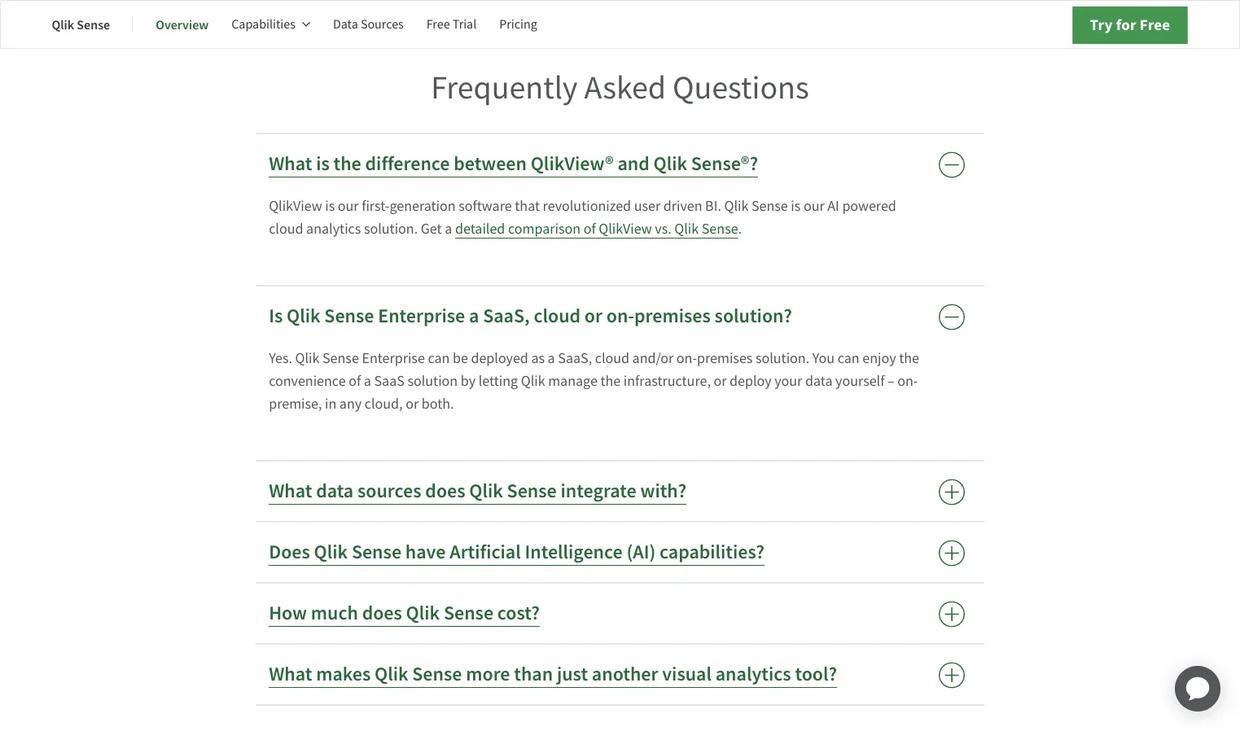 Task type: locate. For each thing, give the bounding box(es) containing it.
premises
[[635, 304, 711, 329], [697, 349, 753, 368]]

1 vertical spatial what
[[269, 479, 312, 504]]

the
[[334, 151, 362, 177], [900, 349, 920, 368], [601, 372, 621, 390]]

0 horizontal spatial the
[[334, 151, 362, 177]]

artificial
[[450, 540, 521, 566]]

1 vertical spatial premises
[[697, 349, 753, 368]]

free
[[1141, 14, 1171, 35], [427, 16, 450, 33]]

trial
[[453, 16, 477, 33]]

what for what is the difference between qlikview® and qlik sense®?
[[269, 151, 312, 177]]

1 vertical spatial or
[[714, 372, 727, 390]]

(ai)
[[627, 540, 656, 566]]

qlikview down 'user'
[[599, 219, 652, 238]]

1 horizontal spatial cloud
[[534, 304, 581, 329]]

vs.
[[655, 219, 672, 238]]

capabilities link
[[232, 5, 310, 44]]

2 horizontal spatial on-
[[898, 372, 919, 390]]

data
[[806, 372, 833, 390], [316, 479, 354, 504]]

get
[[421, 219, 442, 238]]

1 vertical spatial data
[[316, 479, 354, 504]]

software
[[459, 196, 512, 215]]

capabilities?
[[660, 540, 765, 566]]

qlik inside 'dropdown button'
[[406, 601, 440, 627]]

0 vertical spatial qlikview
[[269, 196, 322, 215]]

qlik inside the qlikview is our first-generation software that revolutionized user driven bi. qlik sense is our ai powered cloud analytics solution. get a
[[725, 196, 749, 215]]

saas, up 'deployed'
[[483, 304, 530, 329]]

and/or
[[633, 349, 674, 368]]

0 horizontal spatial free
[[427, 16, 450, 33]]

data inside dropdown button
[[316, 479, 354, 504]]

is for qlikview
[[325, 196, 335, 215]]

premise,
[[269, 394, 322, 413]]

of up any
[[349, 372, 361, 390]]

0 horizontal spatial cloud
[[269, 219, 303, 238]]

or left the "both."
[[406, 394, 419, 413]]

2 vertical spatial cloud
[[595, 349, 630, 368]]

our left first-
[[338, 196, 359, 215]]

0 vertical spatial what
[[269, 151, 312, 177]]

can
[[428, 349, 450, 368], [838, 349, 860, 368]]

solution
[[408, 372, 458, 390]]

or
[[585, 304, 603, 329], [714, 372, 727, 390], [406, 394, 419, 413]]

how much does qlik sense cost?
[[269, 601, 540, 627]]

yes.
[[269, 349, 292, 368]]

can right you
[[838, 349, 860, 368]]

manage
[[549, 372, 598, 390]]

0 horizontal spatial qlikview
[[269, 196, 322, 215]]

data left 'sources'
[[316, 479, 354, 504]]

0 vertical spatial data
[[806, 372, 833, 390]]

0 vertical spatial does
[[426, 479, 466, 504]]

on- up and/or
[[607, 304, 635, 329]]

3 what from the top
[[269, 662, 312, 688]]

0 horizontal spatial data
[[316, 479, 354, 504]]

0 horizontal spatial our
[[338, 196, 359, 215]]

–
[[888, 372, 895, 390]]

1 horizontal spatial our
[[804, 196, 825, 215]]

the right enjoy
[[900, 349, 920, 368]]

can left be
[[428, 349, 450, 368]]

does right much
[[362, 601, 402, 627]]

enterprise inside dropdown button
[[378, 304, 465, 329]]

0 horizontal spatial does
[[362, 601, 402, 627]]

1 horizontal spatial does
[[426, 479, 466, 504]]

enterprise up be
[[378, 304, 465, 329]]

the right manage
[[601, 372, 621, 390]]

0 horizontal spatial analytics
[[306, 219, 361, 238]]

powered
[[843, 196, 897, 215]]

free trial link
[[427, 5, 477, 44]]

you
[[813, 349, 835, 368]]

on- up infrastructure,
[[677, 349, 697, 368]]

0 horizontal spatial on-
[[607, 304, 635, 329]]

or up yes. qlik sense enterprise can be deployed as a saas, cloud and/or on-premises solution. you can enjoy the convenience of a saas solution by letting qlik manage the infrastructure, or deploy your data yourself – on- premise, in any cloud, or both.
[[585, 304, 603, 329]]

our left ai
[[804, 196, 825, 215]]

2 horizontal spatial or
[[714, 372, 727, 390]]

is qlik sense enterprise a saas, cloud or on-premises solution? button
[[256, 286, 985, 347]]

on-
[[607, 304, 635, 329], [677, 349, 697, 368], [898, 372, 919, 390]]

a left saas
[[364, 372, 371, 390]]

1 vertical spatial does
[[362, 601, 402, 627]]

bi.
[[706, 196, 722, 215]]

solution. up the your on the bottom
[[756, 349, 810, 368]]

1 vertical spatial on-
[[677, 349, 697, 368]]

solution?
[[715, 304, 793, 329]]

frequently asked questions
[[431, 67, 810, 108]]

1 vertical spatial enterprise
[[362, 349, 425, 368]]

menu bar
[[52, 5, 560, 44]]

your
[[775, 372, 803, 390]]

0 vertical spatial solution.
[[364, 219, 418, 238]]

a
[[445, 219, 452, 238], [469, 304, 479, 329], [548, 349, 555, 368], [364, 372, 371, 390]]

does
[[426, 479, 466, 504], [362, 601, 402, 627]]

0 horizontal spatial solution.
[[364, 219, 418, 238]]

0 horizontal spatial can
[[428, 349, 450, 368]]

is inside dropdown button
[[316, 151, 330, 177]]

sense inside 'dropdown button'
[[444, 601, 494, 627]]

the left difference
[[334, 151, 362, 177]]

have
[[406, 540, 446, 566]]

enterprise inside yes. qlik sense enterprise can be deployed as a saas, cloud and/or on-premises solution. you can enjoy the convenience of a saas solution by letting qlik manage the infrastructure, or deploy your data yourself – on- premise, in any cloud, or both.
[[362, 349, 425, 368]]

detailed
[[455, 219, 505, 238]]

premises inside yes. qlik sense enterprise can be deployed as a saas, cloud and/or on-premises solution. you can enjoy the convenience of a saas solution by letting qlik manage the infrastructure, or deploy your data yourself – on- premise, in any cloud, or both.
[[697, 349, 753, 368]]

1 horizontal spatial can
[[838, 349, 860, 368]]

what for what data sources does qlik sense integrate with?
[[269, 479, 312, 504]]

0 vertical spatial premises
[[635, 304, 711, 329]]

1 horizontal spatial solution.
[[756, 349, 810, 368]]

with?
[[641, 479, 687, 504]]

of down 'revolutionized'
[[584, 219, 596, 238]]

any
[[340, 394, 362, 413]]

enterprise
[[378, 304, 465, 329], [362, 349, 425, 368]]

0 horizontal spatial of
[[349, 372, 361, 390]]

1 horizontal spatial data
[[806, 372, 833, 390]]

1 what from the top
[[269, 151, 312, 177]]

1 vertical spatial saas,
[[558, 349, 592, 368]]

2 vertical spatial or
[[406, 394, 419, 413]]

0 vertical spatial of
[[584, 219, 596, 238]]

saas,
[[483, 304, 530, 329], [558, 349, 592, 368]]

premises up deploy
[[697, 349, 753, 368]]

a inside dropdown button
[[469, 304, 479, 329]]

0 vertical spatial on-
[[607, 304, 635, 329]]

1 horizontal spatial free
[[1141, 14, 1171, 35]]

enterprise up saas
[[362, 349, 425, 368]]

does inside dropdown button
[[426, 479, 466, 504]]

cloud,
[[365, 394, 403, 413]]

cost?
[[498, 601, 540, 627]]

difference
[[365, 151, 450, 177]]

2 vertical spatial on-
[[898, 372, 919, 390]]

free left trial
[[427, 16, 450, 33]]

1 vertical spatial analytics
[[716, 662, 792, 688]]

what makes qlik sense more than just another visual analytics tool?
[[269, 662, 838, 688]]

2 what from the top
[[269, 479, 312, 504]]

solution.
[[364, 219, 418, 238], [756, 349, 810, 368]]

a right get
[[445, 219, 452, 238]]

2 can from the left
[[838, 349, 860, 368]]

0 vertical spatial the
[[334, 151, 362, 177]]

saas, up manage
[[558, 349, 592, 368]]

enterprise for can
[[362, 349, 425, 368]]

what inside dropdown button
[[269, 151, 312, 177]]

cloud inside the qlikview is our first-generation software that revolutionized user driven bi. qlik sense is our ai powered cloud analytics solution. get a
[[269, 219, 303, 238]]

1 vertical spatial cloud
[[534, 304, 581, 329]]

yes. qlik sense enterprise can be deployed as a saas, cloud and/or on-premises solution. you can enjoy the convenience of a saas solution by letting qlik manage the infrastructure, or deploy your data yourself – on- premise, in any cloud, or both.
[[269, 349, 920, 413]]

1 horizontal spatial or
[[585, 304, 603, 329]]

1 can from the left
[[428, 349, 450, 368]]

0 vertical spatial or
[[585, 304, 603, 329]]

0 vertical spatial enterprise
[[378, 304, 465, 329]]

1 horizontal spatial the
[[601, 372, 621, 390]]

our
[[338, 196, 359, 215], [804, 196, 825, 215]]

is
[[316, 151, 330, 177], [325, 196, 335, 215], [791, 196, 801, 215]]

overview
[[156, 16, 209, 33]]

0 vertical spatial saas,
[[483, 304, 530, 329]]

does right 'sources'
[[426, 479, 466, 504]]

0 vertical spatial analytics
[[306, 219, 361, 238]]

cloud
[[269, 219, 303, 238], [534, 304, 581, 329], [595, 349, 630, 368]]

overview link
[[156, 5, 209, 44]]

analytics
[[306, 219, 361, 238], [716, 662, 792, 688]]

1 horizontal spatial saas,
[[558, 349, 592, 368]]

0 vertical spatial cloud
[[269, 219, 303, 238]]

capabilities
[[232, 16, 296, 33]]

qlikview left first-
[[269, 196, 322, 215]]

1 vertical spatial of
[[349, 372, 361, 390]]

2 horizontal spatial cloud
[[595, 349, 630, 368]]

does qlik sense have artificial intelligence (ai) capabilities?
[[269, 540, 765, 566]]

cloud inside dropdown button
[[534, 304, 581, 329]]

premises up and/or
[[635, 304, 711, 329]]

solution. down first-
[[364, 219, 418, 238]]

0 horizontal spatial saas,
[[483, 304, 530, 329]]

2 vertical spatial what
[[269, 662, 312, 688]]

1 horizontal spatial qlikview
[[599, 219, 652, 238]]

and
[[618, 151, 650, 177]]

1 horizontal spatial analytics
[[716, 662, 792, 688]]

infrastructure,
[[624, 372, 711, 390]]

first-
[[362, 196, 390, 215]]

1 vertical spatial the
[[900, 349, 920, 368]]

application
[[1156, 647, 1241, 732]]

qlikview is our first-generation software that revolutionized user driven bi. qlik sense is our ai powered cloud analytics solution. get a
[[269, 196, 897, 238]]

a up 'deployed'
[[469, 304, 479, 329]]

on- right –
[[898, 372, 919, 390]]

2 horizontal spatial the
[[900, 349, 920, 368]]

menu bar containing qlik sense
[[52, 5, 560, 44]]

free right for
[[1141, 14, 1171, 35]]

1 horizontal spatial of
[[584, 219, 596, 238]]

how
[[269, 601, 307, 627]]

detailed comparison of qlikview vs. qlik sense .
[[455, 219, 742, 238]]

data down you
[[806, 372, 833, 390]]

or left deploy
[[714, 372, 727, 390]]

1 vertical spatial solution.
[[756, 349, 810, 368]]

on- inside dropdown button
[[607, 304, 635, 329]]



Task type: describe. For each thing, give the bounding box(es) containing it.
free trial
[[427, 16, 477, 33]]

what data sources does qlik sense integrate with? button
[[256, 462, 985, 522]]

is
[[269, 304, 283, 329]]

for
[[1117, 14, 1137, 35]]

convenience
[[269, 372, 346, 390]]

just
[[557, 662, 588, 688]]

is for what
[[316, 151, 330, 177]]

revolutionized
[[543, 196, 632, 215]]

a right as
[[548, 349, 555, 368]]

what data sources does qlik sense integrate with?
[[269, 479, 687, 504]]

what is the difference between qlikview® and qlik sense®? button
[[256, 134, 985, 194]]

deploy
[[730, 372, 772, 390]]

user
[[634, 196, 661, 215]]

saas, inside yes. qlik sense enterprise can be deployed as a saas, cloud and/or on-premises solution. you can enjoy the convenience of a saas solution by letting qlik manage the infrastructure, or deploy your data yourself – on- premise, in any cloud, or both.
[[558, 349, 592, 368]]

questions
[[673, 67, 810, 108]]

generation
[[390, 196, 456, 215]]

sense inside the qlikview is our first-generation software that revolutionized user driven bi. qlik sense is our ai powered cloud analytics solution. get a
[[752, 196, 789, 215]]

enjoy
[[863, 349, 897, 368]]

letting
[[479, 372, 518, 390]]

in
[[325, 394, 337, 413]]

saas, inside is qlik sense enterprise a saas, cloud or on-premises solution? dropdown button
[[483, 304, 530, 329]]

qlik sense link
[[52, 5, 110, 44]]

the inside dropdown button
[[334, 151, 362, 177]]

try for free link
[[1073, 7, 1188, 44]]

1 horizontal spatial on-
[[677, 349, 697, 368]]

how much does qlik sense cost? button
[[256, 584, 985, 644]]

deployed
[[471, 349, 529, 368]]

qlikview®
[[531, 151, 614, 177]]

is qlik sense enterprise a saas, cloud or on-premises solution?
[[269, 304, 793, 329]]

enterprise for a
[[378, 304, 465, 329]]

.
[[739, 219, 742, 238]]

1 our from the left
[[338, 196, 359, 215]]

2 our from the left
[[804, 196, 825, 215]]

tool?
[[796, 662, 838, 688]]

or inside dropdown button
[[585, 304, 603, 329]]

another
[[592, 662, 659, 688]]

comparison
[[508, 219, 581, 238]]

both.
[[422, 394, 454, 413]]

more
[[466, 662, 510, 688]]

saas
[[374, 372, 405, 390]]

visual
[[663, 662, 712, 688]]

solution. inside yes. qlik sense enterprise can be deployed as a saas, cloud and/or on-premises solution. you can enjoy the convenience of a saas solution by letting qlik manage the infrastructure, or deploy your data yourself – on- premise, in any cloud, or both.
[[756, 349, 810, 368]]

that
[[515, 196, 540, 215]]

0 horizontal spatial or
[[406, 394, 419, 413]]

analytics inside the qlikview is our first-generation software that revolutionized user driven bi. qlik sense is our ai powered cloud analytics solution. get a
[[306, 219, 361, 238]]

2 vertical spatial the
[[601, 372, 621, 390]]

driven
[[664, 196, 703, 215]]

yourself
[[836, 372, 885, 390]]

qlikview inside the qlikview is our first-generation software that revolutionized user driven bi. qlik sense is our ai powered cloud analytics solution. get a
[[269, 196, 322, 215]]

free inside 'link'
[[1141, 14, 1171, 35]]

qlik sense
[[52, 16, 110, 33]]

by
[[461, 372, 476, 390]]

data inside yes. qlik sense enterprise can be deployed as a saas, cloud and/or on-premises solution. you can enjoy the convenience of a saas solution by letting qlik manage the infrastructure, or deploy your data yourself – on- premise, in any cloud, or both.
[[806, 372, 833, 390]]

data
[[333, 16, 358, 33]]

sources
[[358, 479, 422, 504]]

does
[[269, 540, 310, 566]]

be
[[453, 349, 468, 368]]

integrate
[[561, 479, 637, 504]]

what for what makes qlik sense more than just another visual analytics tool?
[[269, 662, 312, 688]]

intelligence
[[525, 540, 623, 566]]

what is the difference between qlikview® and qlik sense®?
[[269, 151, 759, 177]]

sense inside yes. qlik sense enterprise can be deployed as a saas, cloud and/or on-premises solution. you can enjoy the convenience of a saas solution by letting qlik manage the infrastructure, or deploy your data yourself – on- premise, in any cloud, or both.
[[323, 349, 359, 368]]

much
[[311, 601, 358, 627]]

what makes qlik sense more than just another visual analytics tool? button
[[256, 645, 985, 705]]

data sources link
[[333, 5, 404, 44]]

makes
[[316, 662, 371, 688]]

try for free
[[1091, 14, 1171, 35]]

as
[[532, 349, 545, 368]]

pricing
[[500, 16, 538, 33]]

pricing link
[[500, 5, 538, 44]]

try
[[1091, 14, 1113, 35]]

a inside the qlikview is our first-generation software that revolutionized user driven bi. qlik sense is our ai powered cloud analytics solution. get a
[[445, 219, 452, 238]]

ai
[[828, 196, 840, 215]]

between
[[454, 151, 527, 177]]

sources
[[361, 16, 404, 33]]

premises inside is qlik sense enterprise a saas, cloud or on-premises solution? dropdown button
[[635, 304, 711, 329]]

cloud inside yes. qlik sense enterprise can be deployed as a saas, cloud and/or on-premises solution. you can enjoy the convenience of a saas solution by letting qlik manage the infrastructure, or deploy your data yourself – on- premise, in any cloud, or both.
[[595, 349, 630, 368]]

than
[[514, 662, 553, 688]]

does inside 'dropdown button'
[[362, 601, 402, 627]]

frequently
[[431, 67, 578, 108]]

asked
[[585, 67, 667, 108]]

solution. inside the qlikview is our first-generation software that revolutionized user driven bi. qlik sense is our ai powered cloud analytics solution. get a
[[364, 219, 418, 238]]

analytics inside dropdown button
[[716, 662, 792, 688]]

does qlik sense have artificial intelligence (ai) capabilities? button
[[256, 523, 985, 583]]

1 vertical spatial qlikview
[[599, 219, 652, 238]]

data sources
[[333, 16, 404, 33]]

sense®?
[[692, 151, 759, 177]]

sense inside dropdown button
[[325, 304, 374, 329]]

detailed comparison of qlikview vs. qlik sense link
[[455, 219, 739, 239]]

of inside yes. qlik sense enterprise can be deployed as a saas, cloud and/or on-premises solution. you can enjoy the convenience of a saas solution by letting qlik manage the infrastructure, or deploy your data yourself – on- premise, in any cloud, or both.
[[349, 372, 361, 390]]



Task type: vqa. For each thing, say whether or not it's contained in the screenshot.
the Certifications and Qualifications link
no



